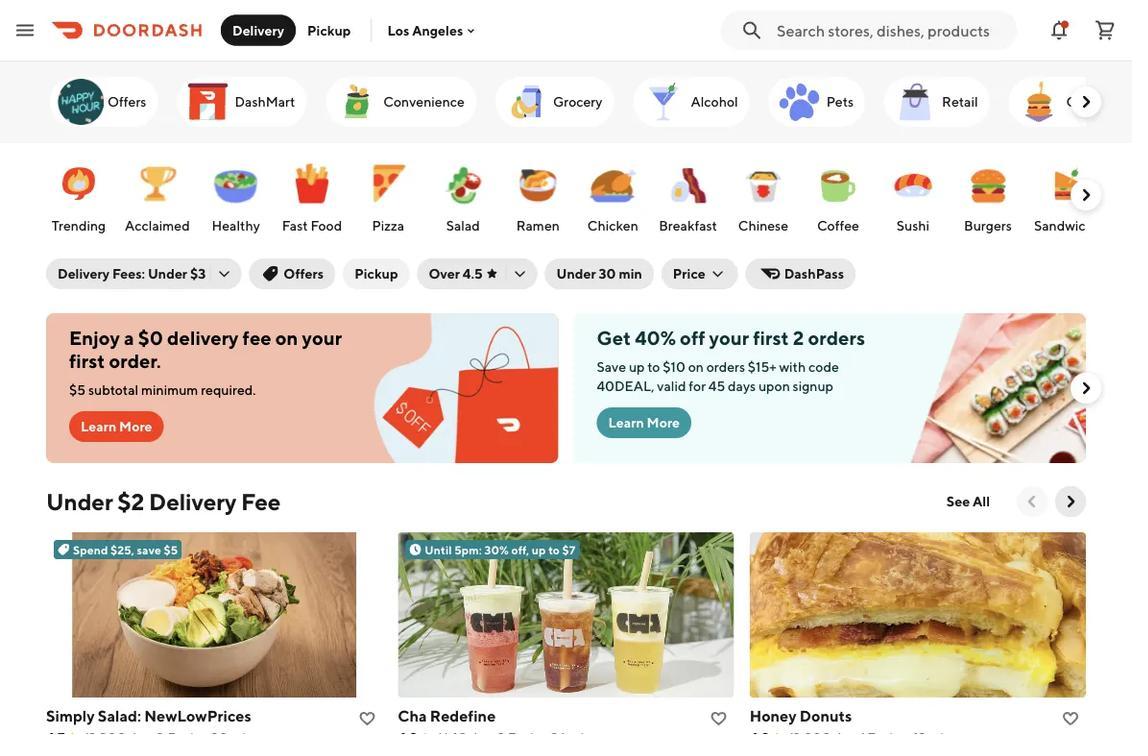 Task type: locate. For each thing, give the bounding box(es) containing it.
$5 left the "subtotal"
[[69, 382, 86, 398]]

on inside get 40% off your first 2 orders save up to $10 on orders $15+ with code 40deal, valid for 45 days upon signup
[[689, 359, 704, 375]]

learn more button down 40deal,
[[597, 407, 692, 438]]

1 vertical spatial on
[[689, 359, 704, 375]]

1 horizontal spatial orders
[[809, 327, 866, 349]]

trending
[[52, 218, 106, 234]]

$5 right save on the left of page
[[164, 543, 178, 556]]

learn
[[609, 415, 645, 431], [81, 418, 117, 434]]

1 horizontal spatial learn more button
[[597, 407, 692, 438]]

on right fee
[[276, 327, 298, 349]]

more for up
[[647, 415, 680, 431]]

code
[[809, 359, 840, 375]]

dashmart
[[235, 94, 295, 110]]

catering image
[[1017, 79, 1063, 125]]

delivery for delivery
[[233, 22, 284, 38]]

with
[[780, 359, 806, 375]]

0 vertical spatial to
[[648, 359, 661, 375]]

see all
[[947, 493, 991, 509]]

more for order.
[[119, 418, 152, 434]]

on
[[276, 327, 298, 349], [689, 359, 704, 375]]

under
[[148, 266, 187, 282], [557, 266, 596, 282], [46, 488, 113, 515]]

delivery for delivery fees: under $3
[[58, 266, 110, 282]]

price button
[[662, 258, 739, 289]]

0 horizontal spatial orders
[[707, 359, 746, 375]]

0 vertical spatial on
[[276, 327, 298, 349]]

off,
[[512, 543, 530, 556]]

pickup down pizza
[[355, 266, 398, 282]]

under up spend
[[46, 488, 113, 515]]

under $2 delivery fee link
[[46, 486, 281, 517]]

alcohol image
[[641, 79, 687, 125]]

$7
[[563, 543, 576, 556]]

delivery inside button
[[233, 22, 284, 38]]

40%
[[635, 327, 677, 349]]

your inside enjoy a $0 delivery fee on your first order. $5 subtotal minimum required.
[[302, 327, 342, 349]]

under inside button
[[557, 266, 596, 282]]

newlowprices
[[144, 707, 251, 725]]

next button of carousel image
[[1077, 92, 1096, 111], [1077, 185, 1096, 205], [1077, 379, 1096, 398], [1062, 492, 1081, 511]]

to left the "$10"
[[648, 359, 661, 375]]

simply salad: newlowprices link
[[46, 705, 383, 735]]

delivery up dashmart
[[233, 22, 284, 38]]

0 vertical spatial delivery
[[233, 22, 284, 38]]

learn down 40deal,
[[609, 415, 645, 431]]

$25,
[[110, 543, 135, 556]]

alcohol link
[[634, 77, 750, 127]]

honey donuts link
[[750, 705, 1087, 735]]

catering
[[1067, 94, 1121, 110]]

1 horizontal spatial to
[[648, 359, 661, 375]]

learn more down the "subtotal"
[[81, 418, 152, 434]]

$0
[[138, 327, 163, 349]]

delivery button
[[221, 15, 296, 46]]

see all link
[[936, 486, 1002, 517]]

offers down "fast food"
[[284, 266, 324, 282]]

orders up 45
[[707, 359, 746, 375]]

min
[[619, 266, 643, 282]]

pickup button left los
[[296, 15, 363, 46]]

pickup button down pizza
[[343, 258, 410, 289]]

0 horizontal spatial learn more button
[[69, 411, 164, 442]]

under left $3
[[148, 266, 187, 282]]

delivery right $2
[[149, 488, 237, 515]]

enjoy
[[69, 327, 120, 349]]

learn more button for up
[[597, 407, 692, 438]]

1 horizontal spatial your
[[710, 327, 750, 349]]

pickup
[[308, 22, 351, 38], [355, 266, 398, 282]]

under left the '30'
[[557, 266, 596, 282]]

fee
[[241, 488, 281, 515]]

grocery link
[[496, 77, 614, 127]]

1 horizontal spatial learn
[[609, 415, 645, 431]]

0 horizontal spatial to
[[549, 543, 560, 556]]

0 horizontal spatial under
[[46, 488, 113, 515]]

learn more down 40deal,
[[609, 415, 680, 431]]

0 horizontal spatial learn
[[81, 418, 117, 434]]

0 horizontal spatial on
[[276, 327, 298, 349]]

1 horizontal spatial pickup
[[355, 266, 398, 282]]

los angeles button
[[388, 22, 479, 38]]

to left $7
[[549, 543, 560, 556]]

0 horizontal spatial learn more
[[81, 418, 152, 434]]

food
[[311, 218, 342, 234]]

your right the off
[[710, 327, 750, 349]]

learn down the "subtotal"
[[81, 418, 117, 434]]

1 vertical spatial first
[[69, 350, 105, 372]]

$10
[[663, 359, 686, 375]]

0 vertical spatial first
[[754, 327, 790, 349]]

pickup left los
[[308, 22, 351, 38]]

0 horizontal spatial your
[[302, 327, 342, 349]]

learn more for order.
[[81, 418, 152, 434]]

on up for
[[689, 359, 704, 375]]

offers right offers image
[[108, 94, 146, 110]]

offers
[[108, 94, 146, 110], [284, 266, 324, 282]]

learn more button
[[597, 407, 692, 438], [69, 411, 164, 442]]

1 horizontal spatial up
[[629, 359, 645, 375]]

learn for first
[[81, 418, 117, 434]]

donuts
[[800, 707, 853, 725]]

delivery left the fees: at the left top
[[58, 266, 110, 282]]

your
[[302, 327, 342, 349], [710, 327, 750, 349]]

1 vertical spatial offers
[[284, 266, 324, 282]]

notification bell image
[[1048, 19, 1071, 42]]

delivery
[[233, 22, 284, 38], [58, 266, 110, 282], [149, 488, 237, 515]]

orders up code
[[809, 327, 866, 349]]

up
[[629, 359, 645, 375], [532, 543, 546, 556]]

first left 2 on the top right of the page
[[754, 327, 790, 349]]

delivery
[[167, 327, 239, 349]]

0 vertical spatial $5
[[69, 382, 86, 398]]

sushi
[[897, 218, 930, 234]]

more down the valid
[[647, 415, 680, 431]]

your right fee
[[302, 327, 342, 349]]

subtotal
[[88, 382, 139, 398]]

minimum
[[141, 382, 198, 398]]

pets
[[827, 94, 854, 110]]

$15+
[[748, 359, 777, 375]]

2 vertical spatial delivery
[[149, 488, 237, 515]]

1 horizontal spatial $5
[[164, 543, 178, 556]]

0 vertical spatial pickup
[[308, 22, 351, 38]]

to inside get 40% off your first 2 orders save up to $10 on orders $15+ with code 40deal, valid for 45 days upon signup
[[648, 359, 661, 375]]

1 horizontal spatial on
[[689, 359, 704, 375]]

more down the "subtotal"
[[119, 418, 152, 434]]

1 vertical spatial to
[[549, 543, 560, 556]]

2 horizontal spatial under
[[557, 266, 596, 282]]

0 horizontal spatial first
[[69, 350, 105, 372]]

get
[[597, 327, 632, 349]]

enjoy a $0 delivery fee on your first order. $5 subtotal minimum required.
[[69, 327, 342, 398]]

upon
[[759, 378, 791, 394]]

up up 40deal,
[[629, 359, 645, 375]]

1 horizontal spatial offers
[[284, 266, 324, 282]]

0 horizontal spatial up
[[532, 543, 546, 556]]

see
[[947, 493, 971, 509]]

2 your from the left
[[710, 327, 750, 349]]

angeles
[[412, 22, 463, 38]]

redefine
[[430, 707, 496, 725]]

0 vertical spatial up
[[629, 359, 645, 375]]

over
[[429, 266, 460, 282]]

0 vertical spatial offers
[[108, 94, 146, 110]]

40deal,
[[597, 378, 655, 394]]

Store search: begin typing to search for stores available on DoorDash text field
[[777, 20, 1006, 41]]

price
[[673, 266, 706, 282]]

1 horizontal spatial more
[[647, 415, 680, 431]]

0 items, open order cart image
[[1095, 19, 1118, 42]]

under for under $2 delivery fee
[[46, 488, 113, 515]]

open menu image
[[13, 19, 37, 42]]

delivery fees: under $3
[[58, 266, 206, 282]]

1 horizontal spatial first
[[754, 327, 790, 349]]

1 vertical spatial delivery
[[58, 266, 110, 282]]

30%
[[485, 543, 509, 556]]

0 vertical spatial orders
[[809, 327, 866, 349]]

first
[[754, 327, 790, 349], [69, 350, 105, 372]]

$5
[[69, 382, 86, 398], [164, 543, 178, 556]]

learn more button down the "subtotal"
[[69, 411, 164, 442]]

alcohol
[[691, 94, 739, 110]]

first down enjoy
[[69, 350, 105, 372]]

over 4.5 button
[[418, 258, 538, 289]]

1 horizontal spatial learn more
[[609, 415, 680, 431]]

offers image
[[58, 79, 104, 125]]

1 your from the left
[[302, 327, 342, 349]]

over 4.5
[[429, 266, 483, 282]]

0 horizontal spatial more
[[119, 418, 152, 434]]

a
[[124, 327, 134, 349]]

up right off, at bottom
[[532, 543, 546, 556]]

grocery
[[553, 94, 603, 110]]

first inside get 40% off your first 2 orders save up to $10 on orders $15+ with code 40deal, valid for 45 days upon signup
[[754, 327, 790, 349]]

retail link
[[885, 77, 990, 127]]

for
[[689, 378, 706, 394]]

dashpass
[[785, 266, 845, 282]]

0 horizontal spatial $5
[[69, 382, 86, 398]]

learn more button for order.
[[69, 411, 164, 442]]

order.
[[109, 350, 161, 372]]

learn more
[[609, 415, 680, 431], [81, 418, 152, 434]]

retail
[[943, 94, 979, 110]]



Task type: vqa. For each thing, say whether or not it's contained in the screenshot.
top "green smoothies"
no



Task type: describe. For each thing, give the bounding box(es) containing it.
get 40% off your first 2 orders save up to $10 on orders $15+ with code 40deal, valid for 45 days upon signup
[[597, 327, 866, 394]]

1 vertical spatial pickup
[[355, 266, 398, 282]]

spend
[[73, 543, 108, 556]]

1 vertical spatial pickup button
[[343, 258, 410, 289]]

ramen
[[517, 218, 560, 234]]

save
[[597, 359, 627, 375]]

fees:
[[112, 266, 145, 282]]

fee
[[243, 327, 272, 349]]

cha
[[398, 707, 427, 725]]

convenience
[[384, 94, 465, 110]]

first inside enjoy a $0 delivery fee on your first order. $5 subtotal minimum required.
[[69, 350, 105, 372]]

pets link
[[769, 77, 866, 127]]

offers inside button
[[284, 266, 324, 282]]

pizza
[[372, 218, 405, 234]]

acclaimed
[[125, 218, 190, 234]]

chicken
[[588, 218, 639, 234]]

coffee
[[818, 218, 860, 234]]

convenience link
[[326, 77, 477, 127]]

offers link
[[50, 77, 158, 127]]

los angeles
[[388, 22, 463, 38]]

under for under 30 min
[[557, 266, 596, 282]]

cha redefine link
[[398, 705, 735, 735]]

simply salad: newlowprices
[[46, 707, 251, 725]]

under 30 min button
[[545, 258, 654, 289]]

required.
[[201, 382, 256, 398]]

1 horizontal spatial under
[[148, 266, 187, 282]]

learn more for up
[[609, 415, 680, 431]]

dashmart link
[[177, 77, 307, 127]]

dashpass button
[[746, 258, 856, 289]]

burgers
[[965, 218, 1013, 234]]

on inside enjoy a $0 delivery fee on your first order. $5 subtotal minimum required.
[[276, 327, 298, 349]]

chinese
[[739, 218, 789, 234]]

0 horizontal spatial offers
[[108, 94, 146, 110]]

simply
[[46, 707, 95, 725]]

convenience image
[[334, 79, 380, 125]]

trending link
[[46, 151, 111, 239]]

honey
[[750, 707, 797, 725]]

previous button of carousel image
[[1023, 492, 1043, 511]]

fast food
[[282, 218, 342, 234]]

pets image
[[777, 79, 823, 125]]

save
[[137, 543, 161, 556]]

breakfast
[[659, 218, 718, 234]]

valid
[[658, 378, 687, 394]]

2
[[794, 327, 805, 349]]

under $2 delivery fee
[[46, 488, 281, 515]]

4.5
[[463, 266, 483, 282]]

catering link
[[1010, 77, 1132, 127]]

until
[[425, 543, 452, 556]]

retail image
[[893, 79, 939, 125]]

0 horizontal spatial pickup
[[308, 22, 351, 38]]

fast
[[282, 218, 308, 234]]

salad
[[447, 218, 480, 234]]

$2
[[118, 488, 144, 515]]

off
[[680, 327, 706, 349]]

sandwiches
[[1035, 218, 1108, 234]]

under 30 min
[[557, 266, 643, 282]]

30
[[599, 266, 617, 282]]

spend $25, save $5
[[73, 543, 178, 556]]

dashmart image
[[185, 79, 231, 125]]

acclaimed link
[[121, 151, 194, 239]]

until 5pm: 30% off, up to $7
[[425, 543, 576, 556]]

1 vertical spatial $5
[[164, 543, 178, 556]]

$5 inside enjoy a $0 delivery fee on your first order. $5 subtotal minimum required.
[[69, 382, 86, 398]]

your inside get 40% off your first 2 orders save up to $10 on orders $15+ with code 40deal, valid for 45 days upon signup
[[710, 327, 750, 349]]

0 vertical spatial pickup button
[[296, 15, 363, 46]]

45
[[709, 378, 726, 394]]

learn for save
[[609, 415, 645, 431]]

$3
[[190, 266, 206, 282]]

healthy
[[212, 218, 260, 234]]

5pm:
[[455, 543, 482, 556]]

honey donuts
[[750, 707, 853, 725]]

offers button
[[249, 258, 336, 289]]

grocery image
[[503, 79, 550, 125]]

1 vertical spatial up
[[532, 543, 546, 556]]

all
[[974, 493, 991, 509]]

salad:
[[98, 707, 141, 725]]

up inside get 40% off your first 2 orders save up to $10 on orders $15+ with code 40deal, valid for 45 days upon signup
[[629, 359, 645, 375]]

1 vertical spatial orders
[[707, 359, 746, 375]]

days
[[728, 378, 756, 394]]



